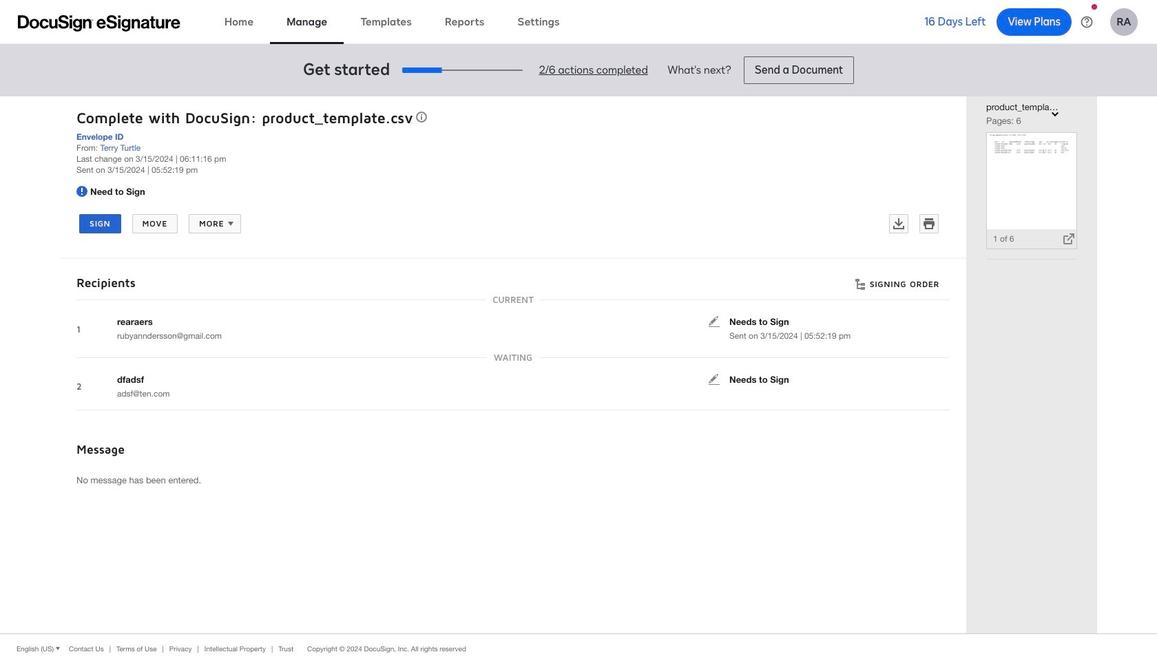 Task type: vqa. For each thing, say whether or not it's contained in the screenshot.
2nd alert "image" from the top of the Secondary Navigation REGION
no



Task type: describe. For each thing, give the bounding box(es) containing it.
external link image
[[1064, 234, 1075, 245]]

docusign esignature image
[[18, 15, 180, 31]]

2 needsmysignature image from the top
[[709, 374, 720, 385]]

1 needsmysignature image from the top
[[709, 316, 720, 327]]

download image
[[893, 218, 904, 229]]



Task type: locate. For each thing, give the bounding box(es) containing it.
0 vertical spatial needsmysignature image
[[709, 316, 720, 327]]

print image
[[924, 218, 935, 229]]

1 vertical spatial needsmysignature image
[[709, 374, 720, 385]]

document product_template.csv - page 1 image
[[987, 133, 1077, 249]]

more info region
[[0, 634, 1157, 663]]

needsmysignature image
[[709, 316, 720, 327], [709, 374, 720, 385]]



